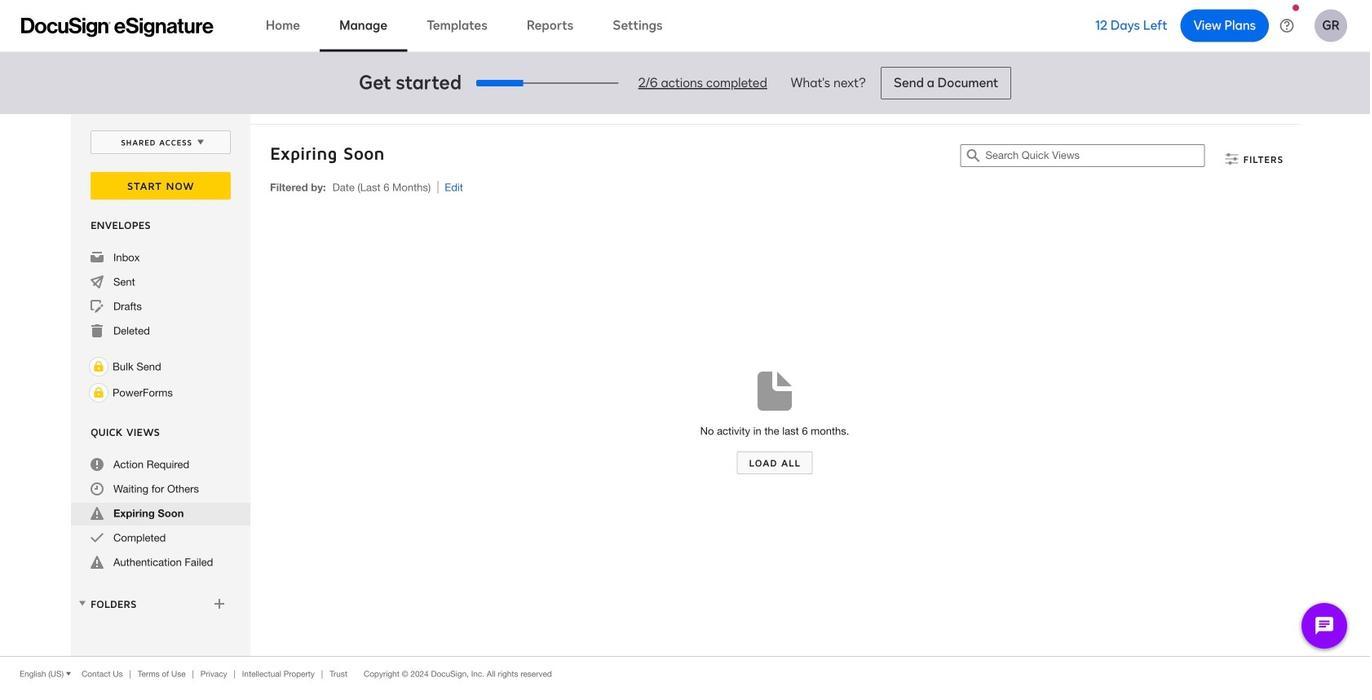 Task type: locate. For each thing, give the bounding box(es) containing it.
0 vertical spatial lock image
[[89, 357, 109, 377]]

lock image
[[89, 357, 109, 377], [89, 384, 109, 403]]

1 vertical spatial lock image
[[89, 384, 109, 403]]

secondary navigation region
[[71, 114, 1304, 657]]

completed image
[[91, 532, 104, 545]]

1 lock image from the top
[[89, 357, 109, 377]]

sent image
[[91, 276, 104, 289]]

action required image
[[91, 459, 104, 472]]

more info region
[[0, 657, 1371, 692]]

Search Quick Views text field
[[986, 145, 1205, 166]]

view folders image
[[76, 598, 89, 611]]

alert image
[[91, 556, 104, 570]]

alert image
[[91, 508, 104, 521]]



Task type: describe. For each thing, give the bounding box(es) containing it.
docusign esignature image
[[21, 18, 214, 37]]

clock image
[[91, 483, 104, 496]]

inbox image
[[91, 251, 104, 264]]

2 lock image from the top
[[89, 384, 109, 403]]

trash image
[[91, 325, 104, 338]]

draft image
[[91, 300, 104, 313]]



Task type: vqa. For each thing, say whether or not it's contained in the screenshot.
folder icon to the top
no



